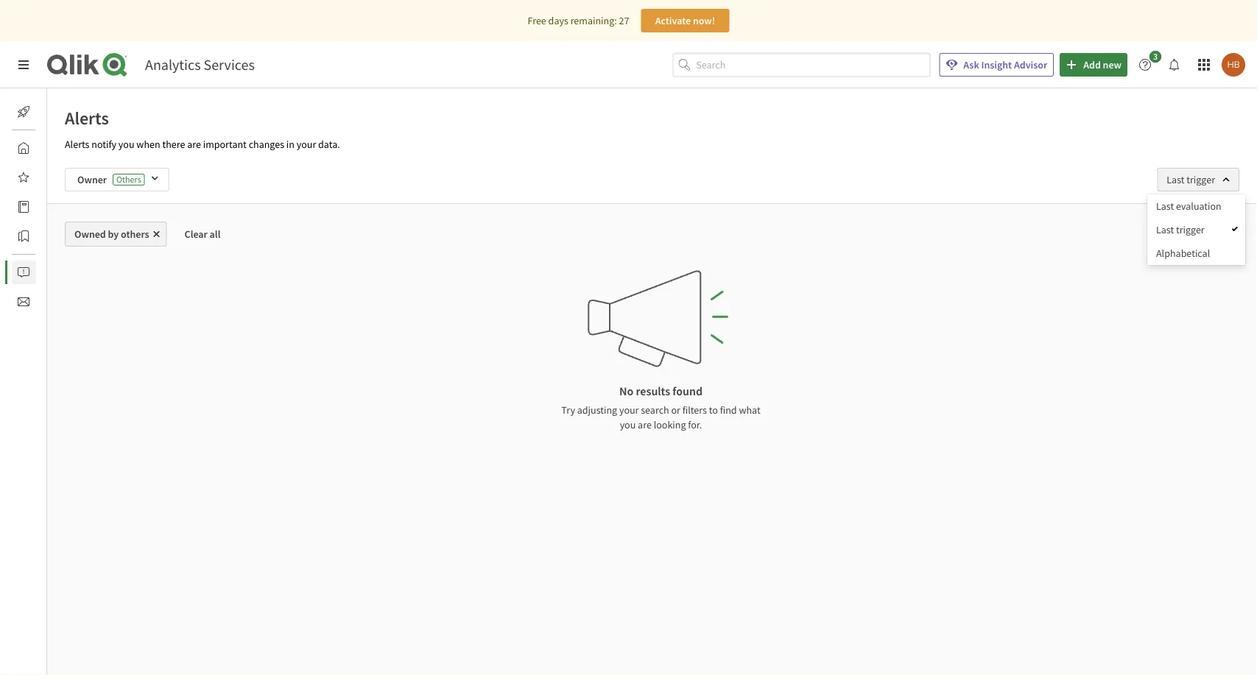 Task type: locate. For each thing, give the bounding box(es) containing it.
results
[[636, 384, 671, 399]]

alerts up notify
[[65, 107, 109, 129]]

are right there
[[187, 138, 201, 151]]

for.
[[688, 419, 703, 432]]

no results found try adjusting your search or filters to find what you are looking for.
[[562, 384, 761, 432]]

are inside no results found try adjusting your search or filters to find what you are looking for.
[[638, 419, 652, 432]]

activate now!
[[656, 14, 716, 27]]

1 vertical spatial last
[[1157, 200, 1175, 213]]

1 vertical spatial are
[[638, 419, 652, 432]]

last trigger
[[1167, 173, 1216, 186], [1157, 223, 1205, 237]]

1 vertical spatial alerts
[[65, 138, 89, 151]]

2 vertical spatial last
[[1157, 223, 1175, 237]]

data.
[[318, 138, 340, 151]]

your down 'no'
[[620, 404, 639, 417]]

0 horizontal spatial you
[[119, 138, 135, 151]]

27
[[619, 14, 630, 27]]

last trigger for last trigger option
[[1157, 223, 1205, 237]]

1 horizontal spatial are
[[638, 419, 652, 432]]

trigger for last trigger 'field'
[[1187, 173, 1216, 186]]

your
[[297, 138, 316, 151], [620, 404, 639, 417]]

now!
[[693, 14, 716, 27]]

0 horizontal spatial your
[[297, 138, 316, 151]]

last trigger up the last evaluation
[[1167, 173, 1216, 186]]

last
[[1167, 173, 1185, 186], [1157, 200, 1175, 213], [1157, 223, 1175, 237]]

are
[[187, 138, 201, 151], [638, 419, 652, 432]]

trigger up evaluation
[[1187, 173, 1216, 186]]

1 vertical spatial last trigger
[[1157, 223, 1205, 237]]

you down 'no'
[[620, 419, 636, 432]]

list box inside filters region
[[1148, 195, 1246, 265]]

trigger for last trigger option
[[1177, 223, 1205, 237]]

important
[[203, 138, 247, 151]]

subscriptions image
[[18, 296, 29, 308]]

2 alerts from the top
[[65, 138, 89, 151]]

alerts
[[65, 107, 109, 129], [65, 138, 89, 151]]

trigger down the last evaluation
[[1177, 223, 1205, 237]]

your right in
[[297, 138, 316, 151]]

find
[[720, 404, 737, 417]]

0 vertical spatial last
[[1167, 173, 1185, 186]]

1 alerts from the top
[[65, 107, 109, 129]]

alerts notify you when there are important changes in your data.
[[65, 138, 340, 151]]

1 horizontal spatial you
[[620, 419, 636, 432]]

alerts left notify
[[65, 138, 89, 151]]

open sidebar menu image
[[18, 59, 29, 71]]

free
[[528, 14, 547, 27]]

1 vertical spatial trigger
[[1177, 223, 1205, 237]]

changes
[[249, 138, 284, 151]]

trigger
[[1187, 173, 1216, 186], [1177, 223, 1205, 237]]

0 vertical spatial last trigger
[[1167, 173, 1216, 186]]

are down search
[[638, 419, 652, 432]]

catalog link
[[12, 195, 80, 219]]

last inside 'field'
[[1167, 173, 1185, 186]]

list box containing last evaluation
[[1148, 195, 1246, 265]]

alerts for alerts
[[65, 107, 109, 129]]

last trigger for last trigger 'field'
[[1167, 173, 1216, 186]]

to
[[709, 404, 718, 417]]

searchbar element
[[673, 53, 931, 77]]

favorites image
[[18, 172, 29, 183]]

list box
[[1148, 195, 1246, 265]]

0 vertical spatial your
[[297, 138, 316, 151]]

1 horizontal spatial your
[[620, 404, 639, 417]]

last left evaluation
[[1157, 200, 1175, 213]]

1 vertical spatial your
[[620, 404, 639, 417]]

trigger inside 'field'
[[1187, 173, 1216, 186]]

you
[[119, 138, 135, 151], [620, 419, 636, 432]]

last up alphabetical
[[1157, 223, 1175, 237]]

owned by others button
[[65, 222, 167, 247]]

you inside no results found try adjusting your search or filters to find what you are looking for.
[[620, 419, 636, 432]]

evaluation
[[1177, 200, 1222, 213]]

last trigger up alphabetical
[[1157, 223, 1205, 237]]

last up the last evaluation
[[1167, 173, 1185, 186]]

last evaluation option
[[1148, 195, 1246, 218]]

remaining:
[[571, 14, 617, 27]]

adjusting
[[578, 404, 618, 417]]

last inside option
[[1157, 200, 1175, 213]]

catalog
[[47, 200, 80, 214]]

collections image
[[18, 231, 29, 242]]

Last trigger field
[[1158, 168, 1240, 192]]

0 vertical spatial trigger
[[1187, 173, 1216, 186]]

your inside no results found try adjusting your search or filters to find what you are looking for.
[[620, 404, 639, 417]]

0 vertical spatial are
[[187, 138, 201, 151]]

found
[[673, 384, 703, 399]]

last inside option
[[1157, 223, 1175, 237]]

0 vertical spatial alerts
[[65, 107, 109, 129]]

home link
[[12, 136, 73, 160]]

1 vertical spatial you
[[620, 419, 636, 432]]

no
[[620, 384, 634, 399]]

last trigger inside 'field'
[[1167, 173, 1216, 186]]

services
[[204, 56, 255, 74]]

trigger inside option
[[1177, 223, 1205, 237]]

last trigger inside option
[[1157, 223, 1205, 237]]

you left when
[[119, 138, 135, 151]]



Task type: vqa. For each thing, say whether or not it's contained in the screenshot.
email
no



Task type: describe. For each thing, give the bounding box(es) containing it.
last evaluation
[[1157, 200, 1222, 213]]

activate now! link
[[641, 9, 730, 32]]

ask insight advisor
[[964, 58, 1048, 71]]

owned
[[74, 228, 106, 241]]

all
[[210, 228, 221, 241]]

ask
[[964, 58, 980, 71]]

filters
[[683, 404, 707, 417]]

analytics services element
[[145, 56, 255, 74]]

or
[[672, 404, 681, 417]]

analytics services
[[145, 56, 255, 74]]

clear
[[185, 228, 208, 241]]

free days remaining: 27
[[528, 14, 630, 27]]

there
[[162, 138, 185, 151]]

navigation pane element
[[0, 94, 80, 320]]

last for the last evaluation option
[[1157, 200, 1175, 213]]

alerts image
[[18, 267, 29, 279]]

alphabetical option
[[1148, 242, 1246, 265]]

by
[[108, 228, 119, 241]]

last for last trigger option
[[1157, 223, 1175, 237]]

insight
[[982, 58, 1013, 71]]

advisor
[[1015, 58, 1048, 71]]

activate
[[656, 14, 691, 27]]

last for last trigger 'field'
[[1167, 173, 1185, 186]]

alerts for alerts notify you when there are important changes in your data.
[[65, 138, 89, 151]]

filters region
[[0, 0, 1258, 676]]

try
[[562, 404, 575, 417]]

owned by others
[[74, 228, 149, 241]]

when
[[137, 138, 160, 151]]

Search text field
[[697, 53, 931, 77]]

ask insight advisor button
[[940, 53, 1055, 77]]

what
[[739, 404, 761, 417]]

days
[[549, 14, 569, 27]]

home
[[47, 141, 73, 155]]

clear all button
[[173, 222, 232, 247]]

analytics
[[145, 56, 201, 74]]

search
[[641, 404, 670, 417]]

0 vertical spatial you
[[119, 138, 135, 151]]

0 horizontal spatial are
[[187, 138, 201, 151]]

alphabetical
[[1157, 247, 1211, 260]]

notify
[[92, 138, 116, 151]]

clear all
[[185, 228, 221, 241]]

looking
[[654, 419, 686, 432]]

in
[[287, 138, 295, 151]]

others
[[121, 228, 149, 241]]

last trigger option
[[1148, 218, 1246, 242]]



